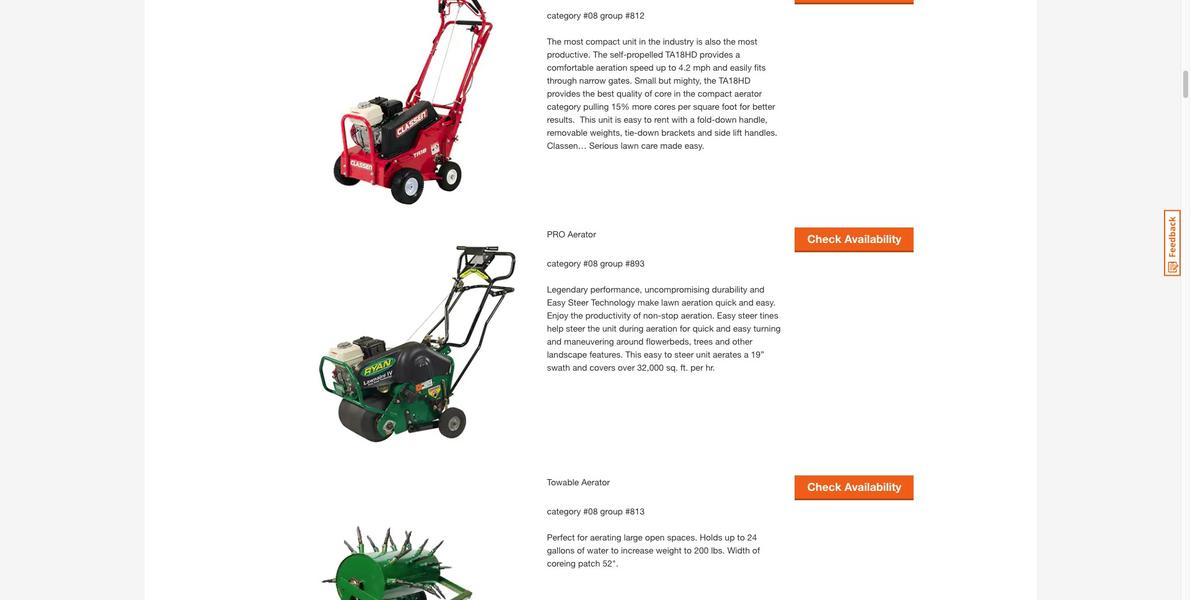 Task type: describe. For each thing, give the bounding box(es) containing it.
group for #812
[[600, 10, 623, 20]]

holds
[[700, 532, 723, 542]]

over
[[618, 362, 635, 373]]

gates.
[[609, 75, 632, 85]]

brackets
[[662, 127, 695, 138]]

landscape
[[547, 349, 587, 360]]

handles.
[[745, 127, 778, 138]]

pulling
[[584, 101, 609, 112]]

also
[[705, 36, 721, 46]]

32,000
[[637, 362, 664, 373]]

aeration.
[[681, 310, 715, 320]]

availability for 2nd check availability 'link' from the bottom
[[845, 232, 902, 246]]

24
[[748, 532, 757, 542]]

category #08 group #812
[[547, 10, 645, 20]]

towable aerator
[[547, 477, 610, 487]]

serious
[[589, 140, 619, 151]]

the down mph
[[704, 75, 717, 85]]

of inside the legendary performance, uncompromising durability and easy steer technology make lawn aeration quick and easy. enjoy the productivity of non-stop aeration. easy steer tines help steer the unit during aeration for quick and easy turning and maneuvering around flowerbeds, trees and other landscape features. this easy to steer unit aerates a 19" swath and covers over 32,000 sq. ft. per hr.
[[634, 310, 641, 320]]

0 horizontal spatial steer
[[566, 323, 585, 334]]

tines
[[760, 310, 779, 320]]

width
[[728, 545, 750, 555]]

the most compact unit in the industry is also the most productive. the self-propelled ta18hd provides a comfortable aeration speed up to 4.2 mph and easily fits through narrow gates. small but mighty, the ta18hd provides the best quality of core in the compact aerator category pulling 15% more cores per square foot for better results.  this unit is easy to rent with a fold-down handle, removable weights, tie-down brackets and side lift handles. classen… serious lawn care made easy.
[[547, 36, 778, 151]]

aerator
[[735, 88, 762, 98]]

rent
[[654, 114, 669, 125]]

trees
[[694, 336, 713, 347]]

for inside the most compact unit in the industry is also the most productive. the self-propelled ta18hd provides a comfortable aeration speed up to 4.2 mph and easily fits through narrow gates. small but mighty, the ta18hd provides the best quality of core in the compact aerator category pulling 15% more cores per square foot for better results.  this unit is easy to rent with a fold-down handle, removable weights, tie-down brackets and side lift handles. classen… serious lawn care made easy.
[[740, 101, 750, 112]]

4.2
[[679, 62, 691, 72]]

aerates
[[713, 349, 742, 360]]

make
[[638, 297, 659, 307]]

help
[[547, 323, 564, 334]]

1 horizontal spatial the
[[593, 49, 608, 59]]

unit up self-
[[623, 36, 637, 46]]

category #08 group #813
[[547, 506, 645, 516]]

pro
[[547, 229, 565, 239]]

52".
[[603, 558, 619, 569]]

through
[[547, 75, 577, 85]]

2 check from the top
[[808, 480, 842, 494]]

lift
[[733, 127, 742, 138]]

lbs.
[[711, 545, 725, 555]]

15%
[[612, 101, 630, 112]]

0 vertical spatial provides
[[700, 49, 733, 59]]

for inside the legendary performance, uncompromising durability and easy steer technology make lawn aeration quick and easy. enjoy the productivity of non-stop aeration. easy steer tines help steer the unit during aeration for quick and easy turning and maneuvering around flowerbeds, trees and other landscape features. this easy to steer unit aerates a 19" swath and covers over 32,000 sq. ft. per hr.
[[680, 323, 690, 334]]

perfect for aerating large open spaces. holds up to 24 gallons of water to increase weight to 200 lbs. width of coreing patch 52".
[[547, 532, 760, 569]]

around
[[617, 336, 644, 347]]

group for #813
[[600, 506, 623, 516]]

swath
[[547, 362, 570, 373]]

2 horizontal spatial easy
[[733, 323, 751, 334]]

towable aerator link
[[547, 477, 610, 487]]

check availability for first check availability 'link' from the bottom of the page
[[808, 480, 902, 494]]

water
[[587, 545, 609, 555]]

mighty,
[[674, 75, 702, 85]]

easily
[[730, 62, 752, 72]]

pro aerator link
[[547, 229, 596, 239]]

more
[[632, 101, 652, 112]]

side
[[715, 127, 731, 138]]

tie-
[[625, 127, 638, 138]]

19"
[[751, 349, 765, 360]]

up inside the most compact unit in the industry is also the most productive. the self-propelled ta18hd provides a comfortable aeration speed up to 4.2 mph and easily fits through narrow gates. small but mighty, the ta18hd provides the best quality of core in the compact aerator category pulling 15% more cores per square foot for better results.  this unit is easy to rent with a fold-down handle, removable weights, tie-down brackets and side lift handles. classen… serious lawn care made easy.
[[656, 62, 666, 72]]

unit down trees
[[696, 349, 711, 360]]

per inside the most compact unit in the industry is also the most productive. the self-propelled ta18hd provides a comfortable aeration speed up to 4.2 mph and easily fits through narrow gates. small but mighty, the ta18hd provides the best quality of core in the compact aerator category pulling 15% more cores per square foot for better results.  this unit is easy to rent with a fold-down handle, removable weights, tie-down brackets and side lift handles. classen… serious lawn care made easy.
[[678, 101, 691, 112]]

category #08 group #893
[[547, 258, 645, 268]]

1 vertical spatial is
[[615, 114, 622, 125]]

the down steer on the left
[[571, 310, 583, 320]]

1 horizontal spatial a
[[736, 49, 740, 59]]

#08 for performance,
[[584, 258, 598, 268]]

foot
[[722, 101, 737, 112]]

increase
[[621, 545, 654, 555]]

this inside the most compact unit in the industry is also the most productive. the self-propelled ta18hd provides a comfortable aeration speed up to 4.2 mph and easily fits through narrow gates. small but mighty, the ta18hd provides the best quality of core in the compact aerator category pulling 15% more cores per square foot for better results.  this unit is easy to rent with a fold-down handle, removable weights, tie-down brackets and side lift handles. classen… serious lawn care made easy.
[[580, 114, 596, 125]]

best
[[598, 88, 614, 98]]

unit up weights,
[[599, 114, 613, 125]]

spaces.
[[667, 532, 698, 542]]

industry
[[663, 36, 694, 46]]

0 horizontal spatial easy
[[547, 297, 566, 307]]

0 horizontal spatial in
[[639, 36, 646, 46]]

availability for first check availability 'link' from the bottom of the page
[[845, 480, 902, 494]]

to left '4.2'
[[669, 62, 677, 72]]

weights,
[[590, 127, 623, 138]]

with
[[672, 114, 688, 125]]

#893
[[626, 258, 645, 268]]

2 most from the left
[[738, 36, 758, 46]]

group for #893
[[600, 258, 623, 268]]

per inside the legendary performance, uncompromising durability and easy steer technology make lawn aeration quick and easy. enjoy the productivity of non-stop aeration. easy steer tines help steer the unit during aeration for quick and easy turning and maneuvering around flowerbeds, trees and other landscape features. this easy to steer unit aerates a 19" swath and covers over 32,000 sq. ft. per hr.
[[691, 362, 704, 373]]

technology
[[591, 297, 635, 307]]

but
[[659, 75, 672, 85]]

2 horizontal spatial aeration
[[682, 297, 713, 307]]

steer
[[568, 297, 589, 307]]

2 vertical spatial easy
[[644, 349, 662, 360]]

the right also
[[724, 36, 736, 46]]

durability
[[712, 284, 748, 294]]

easy. inside the most compact unit in the industry is also the most productive. the self-propelled ta18hd provides a comfortable aeration speed up to 4.2 mph and easily fits through narrow gates. small but mighty, the ta18hd provides the best quality of core in the compact aerator category pulling 15% more cores per square foot for better results.  this unit is easy to rent with a fold-down handle, removable weights, tie-down brackets and side lift handles. classen… serious lawn care made easy.
[[685, 140, 705, 151]]

1 vertical spatial ta18hd
[[719, 75, 751, 85]]

patch
[[578, 558, 600, 569]]

pro aerator image
[[299, 227, 535, 463]]

small
[[635, 75, 656, 85]]

aerator for towable aerator
[[582, 477, 610, 487]]

made
[[661, 140, 682, 151]]

#813
[[626, 506, 645, 516]]

200
[[694, 545, 709, 555]]

feedback link image
[[1165, 210, 1181, 277]]

check availability for 2nd check availability 'link' from the bottom
[[808, 232, 902, 246]]

other
[[733, 336, 753, 347]]



Task type: vqa. For each thing, say whether or not it's contained in the screenshot.
thanks
no



Task type: locate. For each thing, give the bounding box(es) containing it.
for up water
[[577, 532, 588, 542]]

the up the maneuvering
[[588, 323, 600, 334]]

this down pulling
[[580, 114, 596, 125]]

handle,
[[739, 114, 768, 125]]

ta18hd down industry
[[666, 49, 698, 59]]

easy. down 'brackets'
[[685, 140, 705, 151]]

1 vertical spatial quick
[[693, 323, 714, 334]]

sq.
[[666, 362, 678, 373]]

category down through
[[547, 101, 581, 112]]

down up side
[[715, 114, 737, 125]]

1 vertical spatial provides
[[547, 88, 581, 98]]

0 horizontal spatial the
[[547, 36, 562, 46]]

ft.
[[681, 362, 688, 373]]

productive.
[[547, 49, 591, 59]]

coreing
[[547, 558, 576, 569]]

0 vertical spatial easy
[[624, 114, 642, 125]]

check availability link
[[795, 227, 914, 250], [795, 475, 914, 498]]

1 horizontal spatial easy
[[717, 310, 736, 320]]

1 vertical spatial a
[[690, 114, 695, 125]]

1 check availability link from the top
[[795, 227, 914, 250]]

non-
[[644, 310, 662, 320]]

0 vertical spatial down
[[715, 114, 737, 125]]

1 vertical spatial steer
[[566, 323, 585, 334]]

provides down also
[[700, 49, 733, 59]]

#812
[[626, 10, 645, 20]]

compact
[[586, 36, 620, 46], [698, 88, 732, 98]]

down
[[715, 114, 737, 125], [638, 127, 659, 138]]

0 vertical spatial is
[[697, 36, 703, 46]]

0 horizontal spatial for
[[577, 532, 588, 542]]

0 vertical spatial steer
[[738, 310, 758, 320]]

the down the narrow
[[583, 88, 595, 98]]

easy up 32,000
[[644, 349, 662, 360]]

towable aerator image
[[299, 475, 535, 600]]

1 horizontal spatial ta18hd
[[719, 75, 751, 85]]

unit
[[623, 36, 637, 46], [599, 114, 613, 125], [603, 323, 617, 334], [696, 349, 711, 360]]

1 vertical spatial down
[[638, 127, 659, 138]]

of down small
[[645, 88, 652, 98]]

for inside perfect for aerating large open spaces. holds up to 24 gallons of water to increase weight to 200 lbs. width of coreing patch 52".
[[577, 532, 588, 542]]

provides down through
[[547, 88, 581, 98]]

compact up self-
[[586, 36, 620, 46]]

mph
[[693, 62, 711, 72]]

#08 for for
[[584, 506, 598, 516]]

1 most from the left
[[564, 36, 584, 46]]

a left 19"
[[744, 349, 749, 360]]

a inside the legendary performance, uncompromising durability and easy steer technology make lawn aeration quick and easy. enjoy the productivity of non-stop aeration. easy steer tines help steer the unit during aeration for quick and easy turning and maneuvering around flowerbeds, trees and other landscape features. this easy to steer unit aerates a 19" swath and covers over 32,000 sq. ft. per hr.
[[744, 349, 749, 360]]

the down mighty, in the right top of the page
[[683, 88, 696, 98]]

aerator right pro at the top
[[568, 229, 596, 239]]

#08
[[584, 10, 598, 20], [584, 258, 598, 268], [584, 506, 598, 516]]

better
[[753, 101, 776, 112]]

easy. inside the legendary performance, uncompromising durability and easy steer technology make lawn aeration quick and easy. enjoy the productivity of non-stop aeration. easy steer tines help steer the unit during aeration for quick and easy turning and maneuvering around flowerbeds, trees and other landscape features. this easy to steer unit aerates a 19" swath and covers over 32,000 sq. ft. per hr.
[[756, 297, 776, 307]]

1 vertical spatial aeration
[[682, 297, 713, 307]]

1 vertical spatial this
[[626, 349, 642, 360]]

#08 left #812
[[584, 10, 598, 20]]

0 horizontal spatial down
[[638, 127, 659, 138]]

easy up "tie-"
[[624, 114, 642, 125]]

1 vertical spatial availability
[[845, 480, 902, 494]]

up inside perfect for aerating large open spaces. holds up to 24 gallons of water to increase weight to 200 lbs. width of coreing patch 52".
[[725, 532, 735, 542]]

0 vertical spatial for
[[740, 101, 750, 112]]

0 vertical spatial check availability
[[808, 232, 902, 246]]

1 horizontal spatial up
[[725, 532, 735, 542]]

gallons
[[547, 545, 575, 555]]

is left also
[[697, 36, 703, 46]]

1 vertical spatial up
[[725, 532, 735, 542]]

1 vertical spatial check
[[808, 480, 842, 494]]

2 vertical spatial steer
[[675, 349, 694, 360]]

2 horizontal spatial steer
[[738, 310, 758, 320]]

ta18hd down easily
[[719, 75, 751, 85]]

of up 'patch'
[[577, 545, 585, 555]]

0 vertical spatial availability
[[845, 232, 902, 246]]

category for category #08 group #813
[[547, 506, 581, 516]]

2 horizontal spatial a
[[744, 349, 749, 360]]

hr.
[[706, 362, 715, 373]]

group
[[600, 10, 623, 20], [600, 258, 623, 268], [600, 506, 623, 516]]

0 vertical spatial the
[[547, 36, 562, 46]]

compact up square
[[698, 88, 732, 98]]

0 horizontal spatial easy.
[[685, 140, 705, 151]]

the up productive.
[[547, 36, 562, 46]]

for
[[740, 101, 750, 112], [680, 323, 690, 334], [577, 532, 588, 542]]

lawn up 'stop' in the right bottom of the page
[[662, 297, 680, 307]]

1 horizontal spatial steer
[[675, 349, 694, 360]]

fits
[[755, 62, 766, 72]]

covers
[[590, 362, 616, 373]]

up up but
[[656, 62, 666, 72]]

features.
[[590, 349, 623, 360]]

1 vertical spatial easy
[[717, 310, 736, 320]]

maneuvering
[[564, 336, 614, 347]]

0 vertical spatial quick
[[716, 297, 737, 307]]

easy. up tines
[[756, 297, 776, 307]]

propelled
[[627, 49, 663, 59]]

to left the 24
[[737, 532, 745, 542]]

0 horizontal spatial this
[[580, 114, 596, 125]]

1 check from the top
[[808, 232, 842, 246]]

2 check availability from the top
[[808, 480, 902, 494]]

0 vertical spatial compact
[[586, 36, 620, 46]]

1 horizontal spatial easy.
[[756, 297, 776, 307]]

1 horizontal spatial quick
[[716, 297, 737, 307]]

in right core
[[674, 88, 681, 98]]

0 horizontal spatial quick
[[693, 323, 714, 334]]

in up the propelled
[[639, 36, 646, 46]]

availability
[[845, 232, 902, 246], [845, 480, 902, 494]]

0 vertical spatial check
[[808, 232, 842, 246]]

most up easily
[[738, 36, 758, 46]]

1 vertical spatial compact
[[698, 88, 732, 98]]

turning
[[754, 323, 781, 334]]

#08 for most
[[584, 10, 598, 20]]

productivity
[[586, 310, 631, 320]]

2 vertical spatial for
[[577, 532, 588, 542]]

this down around
[[626, 349, 642, 360]]

uncompromising
[[645, 284, 710, 294]]

a up easily
[[736, 49, 740, 59]]

category up legendary
[[547, 258, 581, 268]]

perfect
[[547, 532, 575, 542]]

0 vertical spatial easy.
[[685, 140, 705, 151]]

weight
[[656, 545, 682, 555]]

per up with
[[678, 101, 691, 112]]

1 vertical spatial for
[[680, 323, 690, 334]]

1 vertical spatial per
[[691, 362, 704, 373]]

0 horizontal spatial aeration
[[596, 62, 628, 72]]

easy up other on the bottom right of the page
[[733, 323, 751, 334]]

2 group from the top
[[600, 258, 623, 268]]

this
[[580, 114, 596, 125], [626, 349, 642, 360]]

1 availability from the top
[[845, 232, 902, 246]]

category up productive.
[[547, 10, 581, 20]]

2 availability from the top
[[845, 480, 902, 494]]

quick
[[716, 297, 737, 307], [693, 323, 714, 334]]

easy down durability
[[717, 310, 736, 320]]

category for category #08 group #893
[[547, 258, 581, 268]]

most up productive.
[[564, 36, 584, 46]]

0 vertical spatial aeration
[[596, 62, 628, 72]]

to left the 200
[[684, 545, 692, 555]]

lawn inside the legendary performance, uncompromising durability and easy steer technology make lawn aeration quick and easy. enjoy the productivity of non-stop aeration. easy steer tines help steer the unit during aeration for quick and easy turning and maneuvering around flowerbeds, trees and other landscape features. this easy to steer unit aerates a 19" swath and covers over 32,000 sq. ft. per hr.
[[662, 297, 680, 307]]

unit down productivity
[[603, 323, 617, 334]]

enjoy
[[547, 310, 569, 320]]

1 horizontal spatial most
[[738, 36, 758, 46]]

1 horizontal spatial aeration
[[646, 323, 678, 334]]

legendary performance, uncompromising durability and easy steer technology make lawn aeration quick and easy. enjoy the productivity of non-stop aeration. easy steer tines help steer the unit during aeration for quick and easy turning and maneuvering around flowerbeds, trees and other landscape features. this easy to steer unit aerates a 19" swath and covers over 32,000 sq. ft. per hr.
[[547, 284, 781, 373]]

0 vertical spatial a
[[736, 49, 740, 59]]

2 horizontal spatial for
[[740, 101, 750, 112]]

#08 up legendary
[[584, 258, 598, 268]]

1 vertical spatial the
[[593, 49, 608, 59]]

2 vertical spatial group
[[600, 506, 623, 516]]

towable
[[547, 477, 579, 487]]

open
[[645, 532, 665, 542]]

0 vertical spatial this
[[580, 114, 596, 125]]

0 horizontal spatial compact
[[586, 36, 620, 46]]

1 vertical spatial #08
[[584, 258, 598, 268]]

steer
[[738, 310, 758, 320], [566, 323, 585, 334], [675, 349, 694, 360]]

comfortable
[[547, 62, 594, 72]]

is down 15%
[[615, 114, 622, 125]]

0 vertical spatial #08
[[584, 10, 598, 20]]

1 category from the top
[[547, 10, 581, 20]]

2 check availability link from the top
[[795, 475, 914, 498]]

up
[[656, 62, 666, 72], [725, 532, 735, 542]]

1 horizontal spatial down
[[715, 114, 737, 125]]

1 vertical spatial group
[[600, 258, 623, 268]]

aerator up category #08 group #813
[[582, 477, 610, 487]]

0 vertical spatial up
[[656, 62, 666, 72]]

1 #08 from the top
[[584, 10, 598, 20]]

group left #812
[[600, 10, 623, 20]]

lawn down "tie-"
[[621, 140, 639, 151]]

0 horizontal spatial is
[[615, 114, 622, 125]]

0 vertical spatial group
[[600, 10, 623, 20]]

0 horizontal spatial most
[[564, 36, 584, 46]]

steer up ft.
[[675, 349, 694, 360]]

classen…
[[547, 140, 587, 151]]

up up width
[[725, 532, 735, 542]]

2 vertical spatial aeration
[[646, 323, 678, 334]]

2 category from the top
[[547, 101, 581, 112]]

removable
[[547, 127, 588, 138]]

3 category from the top
[[547, 258, 581, 268]]

down up "care"
[[638, 127, 659, 138]]

cores
[[654, 101, 676, 112]]

aerator image
[[299, 0, 535, 215]]

0 horizontal spatial up
[[656, 62, 666, 72]]

legendary
[[547, 284, 588, 294]]

1 horizontal spatial provides
[[700, 49, 733, 59]]

3 #08 from the top
[[584, 506, 598, 516]]

1 vertical spatial check availability link
[[795, 475, 914, 498]]

aerator
[[568, 229, 596, 239], [582, 477, 610, 487]]

easy
[[624, 114, 642, 125], [733, 323, 751, 334], [644, 349, 662, 360]]

0 horizontal spatial easy
[[624, 114, 642, 125]]

#08 up aerating on the bottom of the page
[[584, 506, 598, 516]]

1 check availability from the top
[[808, 232, 902, 246]]

stop
[[662, 310, 679, 320]]

1 vertical spatial check availability
[[808, 480, 902, 494]]

large
[[624, 532, 643, 542]]

0 vertical spatial check availability link
[[795, 227, 914, 250]]

for down aeration.
[[680, 323, 690, 334]]

1 horizontal spatial easy
[[644, 349, 662, 360]]

square
[[693, 101, 720, 112]]

0 vertical spatial easy
[[547, 297, 566, 307]]

0 vertical spatial aerator
[[568, 229, 596, 239]]

3 group from the top
[[600, 506, 623, 516]]

1 vertical spatial in
[[674, 88, 681, 98]]

1 vertical spatial easy
[[733, 323, 751, 334]]

quality
[[617, 88, 642, 98]]

to inside the legendary performance, uncompromising durability and easy steer technology make lawn aeration quick and easy. enjoy the productivity of non-stop aeration. easy steer tines help steer the unit during aeration for quick and easy turning and maneuvering around flowerbeds, trees and other landscape features. this easy to steer unit aerates a 19" swath and covers over 32,000 sq. ft. per hr.
[[665, 349, 672, 360]]

most
[[564, 36, 584, 46], [738, 36, 758, 46]]

steer up the maneuvering
[[566, 323, 585, 334]]

quick up trees
[[693, 323, 714, 334]]

provides
[[700, 49, 733, 59], [547, 88, 581, 98]]

of inside the most compact unit in the industry is also the most productive. the self-propelled ta18hd provides a comfortable aeration speed up to 4.2 mph and easily fits through narrow gates. small but mighty, the ta18hd provides the best quality of core in the compact aerator category pulling 15% more cores per square foot for better results.  this unit is easy to rent with a fold-down handle, removable weights, tie-down brackets and side lift handles. classen… serious lawn care made easy.
[[645, 88, 652, 98]]

0 horizontal spatial a
[[690, 114, 695, 125]]

aeration up flowerbeds, at the bottom right of page
[[646, 323, 678, 334]]

per right ft.
[[691, 362, 704, 373]]

for down aerator
[[740, 101, 750, 112]]

check availability
[[808, 232, 902, 246], [808, 480, 902, 494]]

0 vertical spatial per
[[678, 101, 691, 112]]

pro aerator
[[547, 229, 596, 239]]

aeration up aeration.
[[682, 297, 713, 307]]

quick down durability
[[716, 297, 737, 307]]

0 horizontal spatial lawn
[[621, 140, 639, 151]]

aeration
[[596, 62, 628, 72], [682, 297, 713, 307], [646, 323, 678, 334]]

speed
[[630, 62, 654, 72]]

1 horizontal spatial for
[[680, 323, 690, 334]]

2 vertical spatial #08
[[584, 506, 598, 516]]

1 vertical spatial easy.
[[756, 297, 776, 307]]

1 horizontal spatial this
[[626, 349, 642, 360]]

of down the 24
[[753, 545, 760, 555]]

to left rent
[[644, 114, 652, 125]]

4 category from the top
[[547, 506, 581, 516]]

1 horizontal spatial in
[[674, 88, 681, 98]]

1 vertical spatial aerator
[[582, 477, 610, 487]]

aerator for pro aerator
[[568, 229, 596, 239]]

check
[[808, 232, 842, 246], [808, 480, 842, 494]]

of up during
[[634, 310, 641, 320]]

1 vertical spatial lawn
[[662, 297, 680, 307]]

aerating
[[590, 532, 622, 542]]

per
[[678, 101, 691, 112], [691, 362, 704, 373]]

aeration down self-
[[596, 62, 628, 72]]

during
[[619, 323, 644, 334]]

core
[[655, 88, 672, 98]]

self-
[[610, 49, 627, 59]]

a right with
[[690, 114, 695, 125]]

easy up enjoy
[[547, 297, 566, 307]]

ta18hd
[[666, 49, 698, 59], [719, 75, 751, 85]]

aeration inside the most compact unit in the industry is also the most productive. the self-propelled ta18hd provides a comfortable aeration speed up to 4.2 mph and easily fits through narrow gates. small but mighty, the ta18hd provides the best quality of core in the compact aerator category pulling 15% more cores per square foot for better results.  this unit is easy to rent with a fold-down handle, removable weights, tie-down brackets and side lift handles. classen… serious lawn care made easy.
[[596, 62, 628, 72]]

0 vertical spatial ta18hd
[[666, 49, 698, 59]]

easy
[[547, 297, 566, 307], [717, 310, 736, 320]]

1 horizontal spatial lawn
[[662, 297, 680, 307]]

category up perfect
[[547, 506, 581, 516]]

1 group from the top
[[600, 10, 623, 20]]

0 horizontal spatial provides
[[547, 88, 581, 98]]

lawn inside the most compact unit in the industry is also the most productive. the self-propelled ta18hd provides a comfortable aeration speed up to 4.2 mph and easily fits through narrow gates. small but mighty, the ta18hd provides the best quality of core in the compact aerator category pulling 15% more cores per square foot for better results.  this unit is easy to rent with a fold-down handle, removable weights, tie-down brackets and side lift handles. classen… serious lawn care made easy.
[[621, 140, 639, 151]]

group left #813
[[600, 506, 623, 516]]

to up 52". at the bottom of the page
[[611, 545, 619, 555]]

performance,
[[591, 284, 642, 294]]

steer left tines
[[738, 310, 758, 320]]

this inside the legendary performance, uncompromising durability and easy steer technology make lawn aeration quick and easy. enjoy the productivity of non-stop aeration. easy steer tines help steer the unit during aeration for quick and easy turning and maneuvering around flowerbeds, trees and other landscape features. this easy to steer unit aerates a 19" swath and covers over 32,000 sq. ft. per hr.
[[626, 349, 642, 360]]

2 vertical spatial a
[[744, 349, 749, 360]]

0 horizontal spatial ta18hd
[[666, 49, 698, 59]]

group left #893
[[600, 258, 623, 268]]

the left self-
[[593, 49, 608, 59]]

1 horizontal spatial compact
[[698, 88, 732, 98]]

in
[[639, 36, 646, 46], [674, 88, 681, 98]]

0 vertical spatial lawn
[[621, 140, 639, 151]]

care
[[641, 140, 658, 151]]

category for category #08 group #812
[[547, 10, 581, 20]]

1 horizontal spatial is
[[697, 36, 703, 46]]

2 #08 from the top
[[584, 258, 598, 268]]

category inside the most compact unit in the industry is also the most productive. the self-propelled ta18hd provides a comfortable aeration speed up to 4.2 mph and easily fits through narrow gates. small but mighty, the ta18hd provides the best quality of core in the compact aerator category pulling 15% more cores per square foot for better results.  this unit is easy to rent with a fold-down handle, removable weights, tie-down brackets and side lift handles. classen… serious lawn care made easy.
[[547, 101, 581, 112]]

narrow
[[580, 75, 606, 85]]

to down flowerbeds, at the bottom right of page
[[665, 349, 672, 360]]

lawn
[[621, 140, 639, 151], [662, 297, 680, 307]]

easy inside the most compact unit in the industry is also the most productive. the self-propelled ta18hd provides a comfortable aeration speed up to 4.2 mph and easily fits through narrow gates. small but mighty, the ta18hd provides the best quality of core in the compact aerator category pulling 15% more cores per square foot for better results.  this unit is easy to rent with a fold-down handle, removable weights, tie-down brackets and side lift handles. classen… serious lawn care made easy.
[[624, 114, 642, 125]]

the up the propelled
[[649, 36, 661, 46]]



